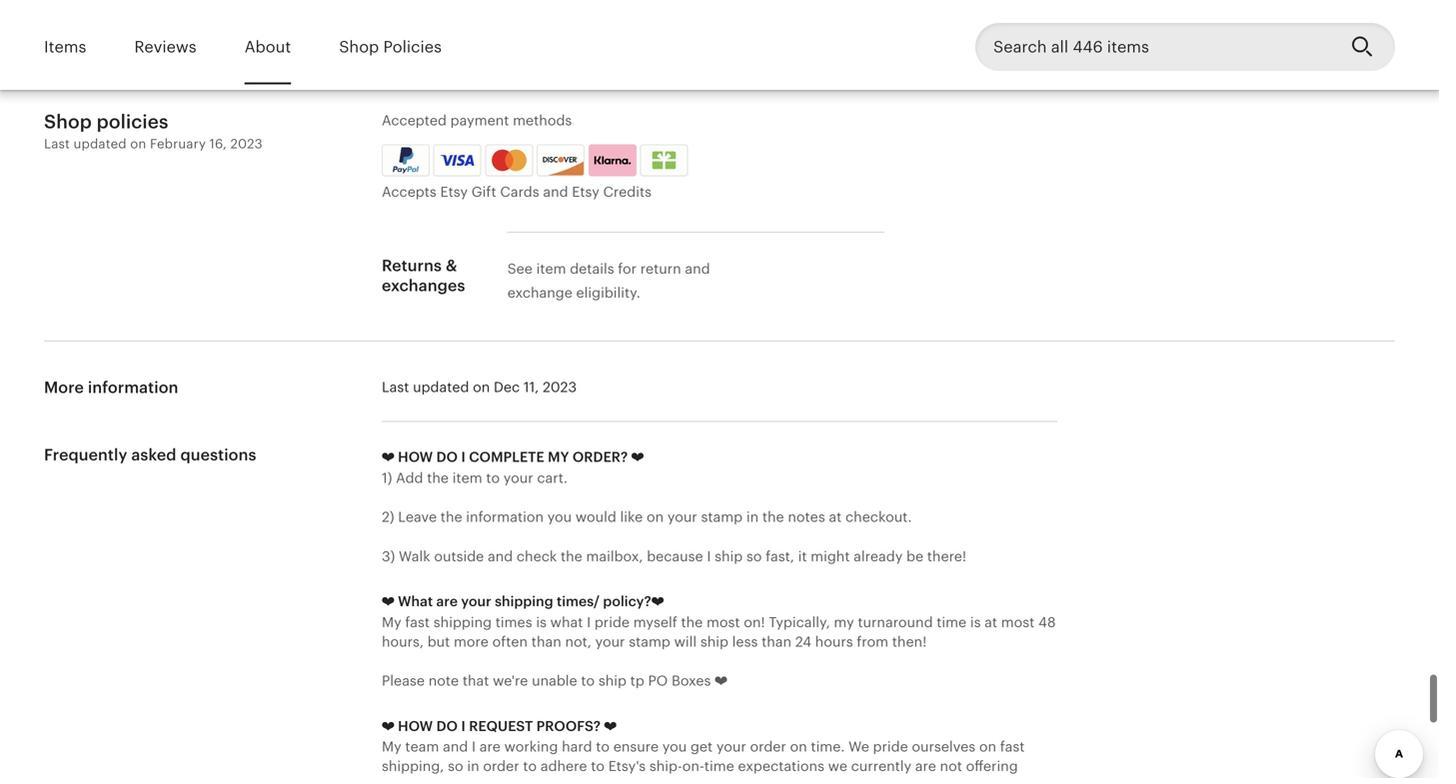 Task type: describe. For each thing, give the bounding box(es) containing it.
leave
[[398, 510, 437, 526]]

1) add the item to your cart.
[[382, 470, 568, 486]]

11,
[[524, 379, 539, 395]]

2)
[[382, 510, 394, 526]]

my
[[548, 449, 569, 465]]

what
[[398, 594, 433, 610]]

paypal image
[[385, 147, 427, 173]]

the right add
[[427, 470, 449, 486]]

exchanges
[[382, 277, 465, 295]]

questions
[[180, 446, 256, 464]]

frequently
[[44, 446, 127, 464]]

the right the check
[[561, 549, 583, 565]]

complete
[[469, 449, 544, 465]]

shop policies link
[[339, 24, 442, 70]]

like
[[620, 510, 643, 526]]

to right sure
[[533, 779, 547, 779]]

gift
[[472, 184, 496, 200]]

my inside the my fast shipping times is what i pride myself the most on! typically, my turnaround time is at most 48 hours, but more often than not, your stamp will ship less than 24 hours from then!
[[382, 615, 402, 631]]

do for request
[[436, 718, 458, 734]]

be inside ❤ how do i request proofs? ❤ my team and i are working hard to ensure you get your order on time. we pride ourselves on fast shipping, so in order to adhere to etsy's ship-on-time expectations we currently are not offering proofs. please be sure to include all your details and information needed with your order. our team
[[480, 779, 497, 779]]

❤ left what
[[382, 594, 395, 610]]

ship-
[[650, 759, 683, 775]]

with
[[869, 779, 898, 779]]

mailbox,
[[586, 549, 643, 565]]

2 than from the left
[[762, 634, 792, 650]]

0 vertical spatial team
[[405, 739, 439, 755]]

exchange
[[508, 285, 573, 301]]

return
[[640, 261, 681, 277]]

adhere
[[541, 759, 587, 775]]

etsy's
[[608, 759, 646, 775]]

your down ❤ how do i complete my order? ❤
[[504, 470, 534, 486]]

to right unable at the left bottom of the page
[[581, 673, 595, 689]]

sure
[[500, 779, 529, 779]]

0 vertical spatial you
[[547, 510, 572, 526]]

1 horizontal spatial 2023
[[543, 379, 577, 395]]

we're
[[493, 673, 528, 689]]

1 than from the left
[[532, 634, 562, 650]]

2 etsy from the left
[[572, 184, 600, 200]]

cards
[[500, 184, 539, 200]]

pride inside ❤ how do i request proofs? ❤ my team and i are working hard to ensure you get your order on time. we pride ourselves on fast shipping, so in order to adhere to etsy's ship-on-time expectations we currently are not offering proofs. please be sure to include all your details and information needed with your order. our team
[[873, 739, 908, 755]]

Search all 446 items text field
[[976, 23, 1336, 71]]

order?
[[573, 449, 628, 465]]

not,
[[565, 634, 592, 650]]

february
[[150, 136, 206, 151]]

on left dec
[[473, 379, 490, 395]]

for
[[618, 261, 637, 277]]

your inside the my fast shipping times is what i pride myself the most on! typically, my turnaround time is at most 48 hours, but more often than not, your stamp will ship less than 24 hours from then!
[[595, 634, 625, 650]]

to up "all"
[[591, 759, 605, 775]]

already
[[854, 549, 903, 565]]

fast inside ❤ how do i request proofs? ❤ my team and i are working hard to ensure you get your order on time. we pride ourselves on fast shipping, so in order to adhere to etsy's ship-on-time expectations we currently are not offering proofs. please be sure to include all your details and information needed with your order. our team
[[1000, 739, 1025, 755]]

and inside see item details for return and exchange eligibility.
[[685, 261, 710, 277]]

times
[[496, 615, 532, 631]]

in inside ❤ how do i request proofs? ❤ my team and i are working hard to ensure you get your order on time. we pride ourselves on fast shipping, so in order to adhere to etsy's ship-on-time expectations we currently are not offering proofs. please be sure to include all your details and information needed with your order. our team
[[467, 759, 479, 775]]

credits
[[603, 184, 652, 200]]

and up the proofs. please at the left bottom of the page
[[443, 739, 468, 755]]

2 horizontal spatial are
[[915, 759, 937, 775]]

returns
[[382, 257, 442, 275]]

0 vertical spatial shipping
[[495, 594, 553, 610]]

❤ what are your shipping times/ policy?❤
[[382, 594, 664, 610]]

hard
[[562, 739, 592, 755]]

1 horizontal spatial last
[[382, 379, 409, 395]]

0 vertical spatial are
[[436, 594, 458, 610]]

checkout.
[[846, 510, 912, 526]]

1 horizontal spatial order
[[750, 739, 787, 755]]

shipping inside the my fast shipping times is what i pride myself the most on! typically, my turnaround time is at most 48 hours, but more often than not, your stamp will ship less than 24 hours from then!
[[434, 615, 492, 631]]

1 is from the left
[[536, 615, 547, 631]]

1 vertical spatial are
[[480, 739, 501, 755]]

time inside ❤ how do i request proofs? ❤ my team and i are working hard to ensure you get your order on time. we pride ourselves on fast shipping, so in order to adhere to etsy's ship-on-time expectations we currently are not offering proofs. please be sure to include all your details and information needed with your order. our team
[[705, 759, 734, 775]]

fast,
[[766, 549, 795, 565]]

my fast shipping times is what i pride myself the most on! typically, my turnaround time is at most 48 hours, but more often than not, your stamp will ship less than 24 hours from then!
[[382, 615, 1056, 650]]

0 vertical spatial at
[[829, 510, 842, 526]]

❤ how do i complete my order? ❤
[[382, 449, 644, 465]]

turnaround
[[858, 615, 933, 631]]

about
[[244, 38, 291, 56]]

cart.
[[537, 470, 568, 486]]

i right because
[[707, 549, 711, 565]]

items
[[44, 38, 86, 56]]

request
[[469, 718, 533, 734]]

&
[[446, 257, 457, 275]]

add
[[396, 470, 423, 486]]

your down etsy's
[[623, 779, 653, 779]]

your up because
[[668, 510, 697, 526]]

shop for policies
[[339, 38, 379, 56]]

items link
[[44, 24, 86, 70]]

i left request
[[461, 718, 466, 734]]

all
[[604, 779, 619, 779]]

it
[[798, 549, 807, 565]]

see
[[508, 261, 533, 277]]

reviews link
[[134, 24, 197, 70]]

❤ right boxes on the left bottom of page
[[715, 673, 728, 689]]

details inside ❤ how do i request proofs? ❤ my team and i are working hard to ensure you get your order on time. we pride ourselves on fast shipping, so in order to adhere to etsy's ship-on-time expectations we currently are not offering proofs. please be sure to include all your details and information needed with your order. our team
[[656, 779, 701, 779]]

needed
[[815, 779, 865, 779]]

boxes
[[672, 673, 711, 689]]

hours
[[815, 634, 853, 650]]

0 vertical spatial be
[[907, 549, 924, 565]]

mastercard image
[[488, 147, 530, 173]]

details inside see item details for return and exchange eligibility.
[[570, 261, 614, 277]]

note
[[429, 673, 459, 689]]

offering
[[966, 759, 1018, 775]]

my
[[834, 615, 854, 631]]

shop for policies
[[44, 111, 92, 132]]

shop policies last updated on february 16, 2023
[[44, 111, 263, 151]]

your right the with on the right of the page
[[901, 779, 931, 779]]

on-
[[683, 759, 705, 775]]

payment
[[450, 112, 509, 128]]

about link
[[244, 24, 291, 70]]

not
[[940, 759, 963, 775]]

fast inside the my fast shipping times is what i pride myself the most on! typically, my turnaround time is at most 48 hours, but more often than not, your stamp will ship less than 24 hours from then!
[[405, 615, 430, 631]]

and down the "discover" 'icon'
[[543, 184, 568, 200]]

accepted
[[382, 112, 447, 128]]

unable
[[532, 673, 577, 689]]

visa image
[[441, 151, 475, 169]]

1 vertical spatial updated
[[413, 379, 469, 395]]



Task type: vqa. For each thing, say whether or not it's contained in the screenshot.
Aisle and altar decor
no



Task type: locate. For each thing, give the bounding box(es) containing it.
but
[[428, 634, 450, 650]]

time right turnaround
[[937, 615, 967, 631]]

pride down the policy?❤
[[595, 615, 630, 631]]

see item details for return and exchange eligibility.
[[508, 261, 710, 301]]

2) leave the information you would like on your stamp in the notes at checkout.
[[382, 510, 912, 526]]

last
[[44, 136, 70, 151], [382, 379, 409, 395]]

please
[[382, 673, 425, 689]]

accepts
[[382, 184, 437, 200]]

1 vertical spatial team
[[1008, 779, 1041, 779]]

and left the check
[[488, 549, 513, 565]]

1 horizontal spatial shop
[[339, 38, 379, 56]]

myself
[[633, 615, 678, 631]]

1 vertical spatial do
[[436, 718, 458, 734]]

time inside the my fast shipping times is what i pride myself the most on! typically, my turnaround time is at most 48 hours, but more often than not, your stamp will ship less than 24 hours from then!
[[937, 615, 967, 631]]

1 horizontal spatial than
[[762, 634, 792, 650]]

etsy
[[440, 184, 468, 200], [572, 184, 600, 200]]

0 vertical spatial information
[[88, 379, 178, 397]]

than left 24 at bottom right
[[762, 634, 792, 650]]

in
[[747, 510, 759, 526], [467, 759, 479, 775]]

are down request
[[480, 739, 501, 755]]

i down request
[[472, 739, 476, 755]]

on inside shop policies last updated on february 16, 2023
[[130, 136, 146, 151]]

pride up 'currently'
[[873, 739, 908, 755]]

last up 1)
[[382, 379, 409, 395]]

0 horizontal spatial information
[[88, 379, 178, 397]]

we
[[828, 759, 848, 775]]

how for ❤ how do i request proofs? ❤ my team and i are working hard to ensure you get your order on time. we pride ourselves on fast shipping, so in order to adhere to etsy's ship-on-time expectations we currently are not offering proofs. please be sure to include all your details and information needed with your order. our team 
[[398, 718, 433, 734]]

returns & exchanges
[[382, 257, 465, 295]]

how for ❤ how do i complete my order? ❤
[[398, 449, 433, 465]]

at right notes
[[829, 510, 842, 526]]

proofs?
[[536, 718, 601, 734]]

0 horizontal spatial than
[[532, 634, 562, 650]]

more
[[454, 634, 489, 650]]

in left notes
[[747, 510, 759, 526]]

1 horizontal spatial stamp
[[701, 510, 743, 526]]

2 how from the top
[[398, 718, 433, 734]]

klarna image
[[589, 144, 637, 176]]

0 vertical spatial fast
[[405, 615, 430, 631]]

my inside ❤ how do i request proofs? ❤ my team and i are working hard to ensure you get your order on time. we pride ourselves on fast shipping, so in order to adhere to etsy's ship-on-time expectations we currently are not offering proofs. please be sure to include all your details and information needed with your order. our team
[[382, 739, 402, 755]]

shipping up times
[[495, 594, 553, 610]]

0 vertical spatial do
[[436, 449, 458, 465]]

last inside shop policies last updated on february 16, 2023
[[44, 136, 70, 151]]

ship right will
[[701, 634, 729, 650]]

my
[[382, 615, 402, 631], [382, 739, 402, 755]]

often
[[492, 634, 528, 650]]

you left would
[[547, 510, 572, 526]]

the up will
[[681, 615, 703, 631]]

ship left fast,
[[715, 549, 743, 565]]

information right more
[[88, 379, 178, 397]]

in up the proofs. please at the left bottom of the page
[[467, 759, 479, 775]]

updated left dec
[[413, 379, 469, 395]]

1 horizontal spatial shipping
[[495, 594, 553, 610]]

how
[[398, 449, 433, 465], [398, 718, 433, 734]]

your right get
[[717, 739, 747, 755]]

most left 48 at the right of page
[[1001, 615, 1035, 631]]

last down items link
[[44, 136, 70, 151]]

time down get
[[705, 759, 734, 775]]

2 vertical spatial ship
[[599, 673, 627, 689]]

0 horizontal spatial etsy
[[440, 184, 468, 200]]

then!
[[892, 634, 927, 650]]

my up hours,
[[382, 615, 402, 631]]

0 horizontal spatial fast
[[405, 615, 430, 631]]

1 horizontal spatial is
[[970, 615, 981, 631]]

tp
[[630, 673, 645, 689]]

so up the proofs. please at the left bottom of the page
[[448, 759, 463, 775]]

1 do from the top
[[436, 449, 458, 465]]

methods
[[513, 112, 572, 128]]

the inside the my fast shipping times is what i pride myself the most on! typically, my turnaround time is at most 48 hours, but more often than not, your stamp will ship less than 24 hours from then!
[[681, 615, 703, 631]]

more
[[44, 379, 84, 397]]

the left notes
[[763, 510, 784, 526]]

0 horizontal spatial are
[[436, 594, 458, 610]]

is left 48 at the right of page
[[970, 615, 981, 631]]

typically,
[[769, 615, 830, 631]]

do down note
[[436, 718, 458, 734]]

walk
[[399, 549, 430, 565]]

proofs. please
[[382, 779, 476, 779]]

16,
[[209, 136, 227, 151]]

0 vertical spatial my
[[382, 615, 402, 631]]

do inside ❤ how do i request proofs? ❤ my team and i are working hard to ensure you get your order on time. we pride ourselves on fast shipping, so in order to adhere to etsy's ship-on-time expectations we currently are not offering proofs. please be sure to include all your details and information needed with your order. our team
[[436, 718, 458, 734]]

1 vertical spatial my
[[382, 739, 402, 755]]

are
[[436, 594, 458, 610], [480, 739, 501, 755], [915, 759, 937, 775]]

and
[[543, 184, 568, 200], [685, 261, 710, 277], [488, 549, 513, 565], [443, 739, 468, 755], [704, 779, 730, 779]]

1 vertical spatial how
[[398, 718, 433, 734]]

shipping up more
[[434, 615, 492, 631]]

2 my from the top
[[382, 739, 402, 755]]

is left what
[[536, 615, 547, 631]]

updated down policies
[[73, 136, 127, 151]]

more information
[[44, 379, 178, 397]]

your right not, on the left bottom of page
[[595, 634, 625, 650]]

0 horizontal spatial be
[[480, 779, 497, 779]]

1)
[[382, 470, 392, 486]]

there!
[[927, 549, 967, 565]]

on up offering
[[980, 739, 997, 755]]

1 vertical spatial last
[[382, 379, 409, 395]]

team up shipping, at the bottom left of the page
[[405, 739, 439, 755]]

and down on-
[[704, 779, 730, 779]]

❤ right order?
[[631, 449, 644, 465]]

most up less
[[707, 615, 740, 631]]

3)
[[382, 549, 395, 565]]

policy?❤
[[603, 594, 664, 610]]

0 horizontal spatial item
[[453, 470, 482, 486]]

do up 1) add the item to your cart.
[[436, 449, 458, 465]]

shipping
[[495, 594, 553, 610], [434, 615, 492, 631]]

1 vertical spatial shop
[[44, 111, 92, 132]]

0 horizontal spatial stamp
[[629, 634, 671, 650]]

dec
[[494, 379, 520, 395]]

policies
[[97, 111, 169, 132]]

0 vertical spatial shop
[[339, 38, 379, 56]]

0 vertical spatial in
[[747, 510, 759, 526]]

1 how from the top
[[398, 449, 433, 465]]

0 vertical spatial pride
[[595, 615, 630, 631]]

shop policies
[[339, 38, 442, 56]]

0 horizontal spatial updated
[[73, 136, 127, 151]]

❤ how do i request proofs? ❤ my team and i are working hard to ensure you get your order on time. we pride ourselves on fast shipping, so in order to adhere to etsy's ship-on-time expectations we currently are not offering proofs. please be sure to include all your details and information needed with your order. our team 
[[382, 718, 1056, 779]]

1 vertical spatial be
[[480, 779, 497, 779]]

working
[[504, 739, 558, 755]]

ship left tp
[[599, 673, 627, 689]]

you inside ❤ how do i request proofs? ❤ my team and i are working hard to ensure you get your order on time. we pride ourselves on fast shipping, so in order to adhere to etsy's ship-on-time expectations we currently are not offering proofs. please be sure to include all your details and information needed with your order. our team
[[663, 739, 687, 755]]

0 horizontal spatial so
[[448, 759, 463, 775]]

0 vertical spatial last
[[44, 136, 70, 151]]

1 vertical spatial you
[[663, 739, 687, 755]]

0 vertical spatial 2023
[[230, 136, 263, 151]]

times/
[[557, 594, 600, 610]]

ship
[[715, 549, 743, 565], [701, 634, 729, 650], [599, 673, 627, 689]]

what
[[550, 615, 583, 631]]

do for complete
[[436, 449, 458, 465]]

please note that we're unable to ship tp po boxes ❤
[[382, 673, 728, 689]]

1 vertical spatial shipping
[[434, 615, 492, 631]]

0 vertical spatial time
[[937, 615, 967, 631]]

to down the complete
[[486, 470, 500, 486]]

on!
[[744, 615, 765, 631]]

fast up offering
[[1000, 739, 1025, 755]]

details
[[570, 261, 614, 277], [656, 779, 701, 779]]

and right return
[[685, 261, 710, 277]]

0 vertical spatial stamp
[[701, 510, 743, 526]]

1 horizontal spatial updated
[[413, 379, 469, 395]]

1 horizontal spatial so
[[747, 549, 762, 565]]

outside
[[434, 549, 484, 565]]

❤ up 1)
[[382, 449, 395, 465]]

0 vertical spatial details
[[570, 261, 614, 277]]

you up ship-
[[663, 739, 687, 755]]

1 vertical spatial pride
[[873, 739, 908, 755]]

fast down what
[[405, 615, 430, 631]]

to right "hard" at bottom
[[596, 739, 610, 755]]

item inside see item details for return and exchange eligibility.
[[536, 261, 566, 277]]

accepts etsy gift cards and etsy credits
[[382, 184, 652, 200]]

on down policies
[[130, 136, 146, 151]]

less
[[732, 634, 758, 650]]

information down 1) add the item to your cart.
[[466, 510, 544, 526]]

information
[[88, 379, 178, 397], [466, 510, 544, 526], [733, 779, 811, 779]]

❤ up shipping, at the bottom left of the page
[[382, 718, 395, 734]]

1 vertical spatial information
[[466, 510, 544, 526]]

❤
[[382, 449, 395, 465], [631, 449, 644, 465], [382, 594, 395, 610], [715, 673, 728, 689], [382, 718, 395, 734], [604, 718, 617, 734]]

updated inside shop policies last updated on february 16, 2023
[[73, 136, 127, 151]]

accepted payment methods
[[382, 112, 572, 128]]

get
[[691, 739, 713, 755]]

be
[[907, 549, 924, 565], [480, 779, 497, 779]]

pride inside the my fast shipping times is what i pride myself the most on! typically, my turnaround time is at most 48 hours, but more often than not, your stamp will ship less than 24 hours from then!
[[595, 615, 630, 631]]

pride
[[595, 615, 630, 631], [873, 739, 908, 755]]

1 horizontal spatial you
[[663, 739, 687, 755]]

details down ship-
[[656, 779, 701, 779]]

1 horizontal spatial item
[[536, 261, 566, 277]]

on up "expectations"
[[790, 739, 807, 755]]

is
[[536, 615, 547, 631], [970, 615, 981, 631]]

0 horizontal spatial shop
[[44, 111, 92, 132]]

discover image
[[538, 148, 586, 178]]

1 horizontal spatial be
[[907, 549, 924, 565]]

0 horizontal spatial 2023
[[230, 136, 263, 151]]

are left not
[[915, 759, 937, 775]]

1 etsy from the left
[[440, 184, 468, 200]]

reviews
[[134, 38, 197, 56]]

on right 'like'
[[647, 510, 664, 526]]

be left there!
[[907, 549, 924, 565]]

❤ up ensure
[[604, 718, 617, 734]]

2 most from the left
[[1001, 615, 1035, 631]]

0 horizontal spatial time
[[705, 759, 734, 775]]

i right what
[[587, 615, 591, 631]]

to up sure
[[523, 759, 537, 775]]

etsy down the "discover" 'icon'
[[572, 184, 600, 200]]

so inside ❤ how do i request proofs? ❤ my team and i are working hard to ensure you get your order on time. we pride ourselves on fast shipping, so in order to adhere to etsy's ship-on-time expectations we currently are not offering proofs. please be sure to include all your details and information needed with your order. our team
[[448, 759, 463, 775]]

1 horizontal spatial time
[[937, 615, 967, 631]]

at inside the my fast shipping times is what i pride myself the most on! typically, my turnaround time is at most 48 hours, but more often than not, your stamp will ship less than 24 hours from then!
[[985, 615, 998, 631]]

item up exchange
[[536, 261, 566, 277]]

0 horizontal spatial shipping
[[434, 615, 492, 631]]

ship inside the my fast shipping times is what i pride myself the most on! typically, my turnaround time is at most 48 hours, but more often than not, your stamp will ship less than 24 hours from then!
[[701, 634, 729, 650]]

from
[[857, 634, 889, 650]]

1 horizontal spatial in
[[747, 510, 759, 526]]

2 is from the left
[[970, 615, 981, 631]]

stamp up because
[[701, 510, 743, 526]]

2023 right 11, at left
[[543, 379, 577, 395]]

at left 48 at the right of page
[[985, 615, 998, 631]]

1 vertical spatial so
[[448, 759, 463, 775]]

1 horizontal spatial at
[[985, 615, 998, 631]]

1 horizontal spatial most
[[1001, 615, 1035, 631]]

my up shipping, at the bottom left of the page
[[382, 739, 402, 755]]

0 horizontal spatial last
[[44, 136, 70, 151]]

0 horizontal spatial in
[[467, 759, 479, 775]]

we
[[849, 739, 870, 755]]

1 vertical spatial details
[[656, 779, 701, 779]]

updated
[[73, 136, 127, 151], [413, 379, 469, 395]]

0 horizontal spatial you
[[547, 510, 572, 526]]

0 horizontal spatial most
[[707, 615, 740, 631]]

include
[[550, 779, 600, 779]]

frequently asked questions
[[44, 446, 256, 464]]

be left sure
[[480, 779, 497, 779]]

because
[[647, 549, 703, 565]]

2 vertical spatial are
[[915, 759, 937, 775]]

1 horizontal spatial fast
[[1000, 739, 1025, 755]]

0 horizontal spatial is
[[536, 615, 547, 631]]

giftcard image
[[647, 151, 681, 169]]

1 vertical spatial fast
[[1000, 739, 1025, 755]]

0 horizontal spatial at
[[829, 510, 842, 526]]

check
[[517, 549, 557, 565]]

2 do from the top
[[436, 718, 458, 734]]

1 vertical spatial in
[[467, 759, 479, 775]]

0 vertical spatial updated
[[73, 136, 127, 151]]

i up 1) add the item to your cart.
[[461, 449, 466, 465]]

1 horizontal spatial team
[[1008, 779, 1041, 779]]

1 horizontal spatial pride
[[873, 739, 908, 755]]

the right leave
[[441, 510, 462, 526]]

how up add
[[398, 449, 433, 465]]

will
[[674, 634, 697, 650]]

2 vertical spatial information
[[733, 779, 811, 779]]

0 horizontal spatial order
[[483, 759, 519, 775]]

details up eligibility.
[[570, 261, 614, 277]]

2023 right "16,"
[[230, 136, 263, 151]]

1 horizontal spatial details
[[656, 779, 701, 779]]

order up "expectations"
[[750, 739, 787, 755]]

2023 inside shop policies last updated on february 16, 2023
[[230, 136, 263, 151]]

i
[[461, 449, 466, 465], [707, 549, 711, 565], [587, 615, 591, 631], [461, 718, 466, 734], [472, 739, 476, 755]]

team right our
[[1008, 779, 1041, 779]]

1 vertical spatial time
[[705, 759, 734, 775]]

1 horizontal spatial are
[[480, 739, 501, 755]]

1 vertical spatial 2023
[[543, 379, 577, 395]]

are right what
[[436, 594, 458, 610]]

1 vertical spatial stamp
[[629, 634, 671, 650]]

ensure
[[613, 739, 659, 755]]

that
[[463, 673, 489, 689]]

0 vertical spatial order
[[750, 739, 787, 755]]

expectations
[[738, 759, 825, 775]]

i inside the my fast shipping times is what i pride myself the most on! typically, my turnaround time is at most 48 hours, but more often than not, your stamp will ship less than 24 hours from then!
[[587, 615, 591, 631]]

how inside ❤ how do i request proofs? ❤ my team and i are working hard to ensure you get your order on time. we pride ourselves on fast shipping, so in order to adhere to etsy's ship-on-time expectations we currently are not offering proofs. please be sure to include all your details and information needed with your order. our team
[[398, 718, 433, 734]]

1 vertical spatial ship
[[701, 634, 729, 650]]

1 my from the top
[[382, 615, 402, 631]]

0 vertical spatial ship
[[715, 549, 743, 565]]

so left fast,
[[747, 549, 762, 565]]

2 horizontal spatial information
[[733, 779, 811, 779]]

0 horizontal spatial team
[[405, 739, 439, 755]]

1 horizontal spatial etsy
[[572, 184, 600, 200]]

1 vertical spatial at
[[985, 615, 998, 631]]

stamp down myself
[[629, 634, 671, 650]]

currently
[[851, 759, 912, 775]]

stamp inside the my fast shipping times is what i pride myself the most on! typically, my turnaround time is at most 48 hours, but more often than not, your stamp will ship less than 24 hours from then!
[[629, 634, 671, 650]]

asked
[[131, 446, 176, 464]]

time.
[[811, 739, 845, 755]]

0 horizontal spatial pride
[[595, 615, 630, 631]]

shipping,
[[382, 759, 444, 775]]

your up more
[[461, 594, 492, 610]]

information down "expectations"
[[733, 779, 811, 779]]

48
[[1039, 615, 1056, 631]]

policies
[[383, 38, 442, 56]]

than down what
[[532, 634, 562, 650]]

1 vertical spatial item
[[453, 470, 482, 486]]

1 horizontal spatial information
[[466, 510, 544, 526]]

order
[[750, 739, 787, 755], [483, 759, 519, 775]]

1 vertical spatial order
[[483, 759, 519, 775]]

0 horizontal spatial details
[[570, 261, 614, 277]]

0 vertical spatial how
[[398, 449, 433, 465]]

1 most from the left
[[707, 615, 740, 631]]

information inside ❤ how do i request proofs? ❤ my team and i are working hard to ensure you get your order on time. we pride ourselves on fast shipping, so in order to adhere to etsy's ship-on-time expectations we currently are not offering proofs. please be sure to include all your details and information needed with your order. our team
[[733, 779, 811, 779]]

shop inside shop policies last updated on february 16, 2023
[[44, 111, 92, 132]]

etsy left 'gift'
[[440, 184, 468, 200]]

order.
[[935, 779, 975, 779]]

most
[[707, 615, 740, 631], [1001, 615, 1035, 631]]

how up shipping, at the bottom left of the page
[[398, 718, 433, 734]]

0 vertical spatial so
[[747, 549, 762, 565]]

0 vertical spatial item
[[536, 261, 566, 277]]

order up sure
[[483, 759, 519, 775]]

eligibility.
[[576, 285, 641, 301]]

item down the complete
[[453, 470, 482, 486]]



